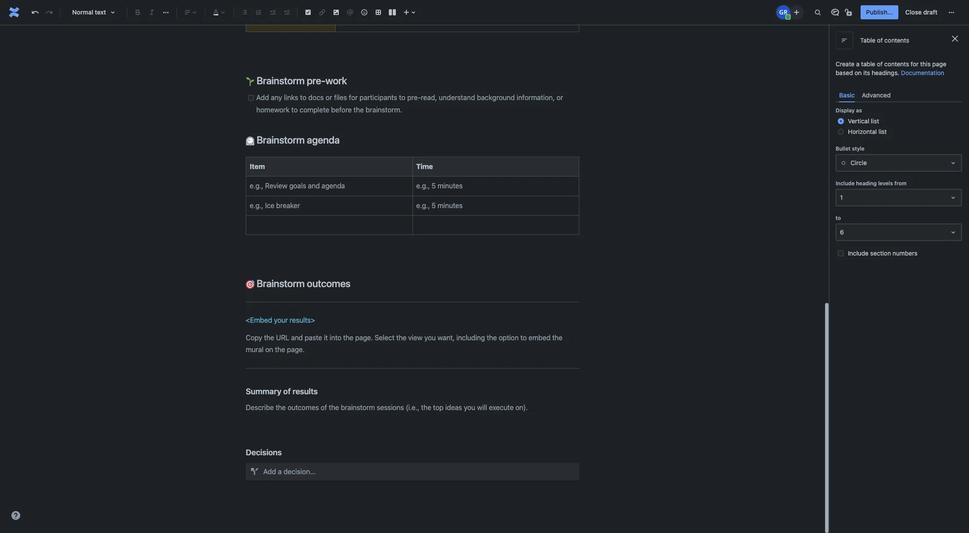 Task type: vqa. For each thing, say whether or not it's contained in the screenshot.
open image within the to element
yes



Task type: locate. For each thing, give the bounding box(es) containing it.
circle
[[851, 159, 867, 166]]

of left results
[[283, 387, 291, 396]]

headings.
[[872, 69, 900, 76]]

include left section on the right of the page
[[848, 249, 869, 257]]

layouts image
[[387, 7, 398, 18]]

:seedling: image
[[246, 77, 255, 86]]

table
[[861, 37, 876, 44]]

to element
[[836, 224, 962, 241]]

create a table of contents for this page based on its headings.
[[836, 60, 947, 76]]

brainstorm
[[257, 75, 305, 86], [257, 134, 305, 146], [257, 277, 305, 289]]

1 open image from the top
[[948, 158, 959, 168]]

outcomes
[[307, 277, 351, 289]]

of inside main content area, start typing to enter text. text box
[[283, 387, 291, 396]]

bullet style
[[836, 145, 865, 152]]

contents up headings.
[[885, 60, 909, 68]]

heading
[[856, 180, 877, 187]]

<embed
[[246, 316, 272, 324]]

2 brainstorm from the top
[[257, 134, 305, 146]]

:seedling: image
[[246, 77, 255, 86]]

horizontal
[[848, 128, 877, 135]]

open image inside to element
[[948, 227, 959, 238]]

tab list
[[836, 88, 962, 102]]

1 vertical spatial list
[[879, 128, 887, 135]]

action item image
[[303, 7, 313, 18]]

2 vertical spatial of
[[283, 387, 291, 396]]

item
[[250, 162, 265, 170]]

decision image
[[248, 464, 262, 478]]

0 vertical spatial list
[[871, 117, 880, 125]]

on
[[855, 69, 862, 76]]

1 vertical spatial include
[[848, 249, 869, 257]]

include for include heading levels from
[[836, 180, 855, 187]]

brainstorm right :dart: icon
[[257, 277, 305, 289]]

brainstorm outcomes
[[255, 277, 351, 289]]

redo ⌘⇧z image
[[44, 7, 54, 18]]

numbers
[[893, 249, 918, 257]]

list up horizontal list
[[871, 117, 880, 125]]

0 vertical spatial include
[[836, 180, 855, 187]]

0 vertical spatial brainstorm
[[257, 75, 305, 86]]

time
[[416, 162, 433, 170]]

of inside 'create a table of contents for this page based on its headings.'
[[877, 60, 883, 68]]

numbered list ⌘⇧7 image
[[253, 7, 264, 18]]

open image
[[948, 158, 959, 168], [948, 227, 959, 238]]

to
[[836, 215, 841, 221]]

1 vertical spatial contents
[[885, 60, 909, 68]]

normal text
[[72, 8, 106, 16]]

brainstorm right :seedling: icon
[[257, 75, 305, 86]]

include for include section numbers
[[848, 249, 869, 257]]

2 open image from the top
[[948, 227, 959, 238]]

list for horizontal list
[[879, 128, 887, 135]]

of for results
[[283, 387, 291, 396]]

vertical
[[848, 117, 870, 125]]

documentation
[[901, 69, 945, 76]]

brainstorm pre-work
[[255, 75, 347, 86]]

:dart: image
[[246, 280, 255, 289]]

close draft
[[906, 8, 938, 16]]

to text field
[[840, 228, 842, 237]]

link image
[[317, 7, 328, 18]]

:dart: image
[[246, 280, 255, 289]]

of
[[877, 37, 883, 44], [877, 60, 883, 68], [283, 387, 291, 396]]

bullet style element
[[836, 154, 962, 172]]

include up 1
[[836, 180, 855, 187]]

list
[[871, 117, 880, 125], [879, 128, 887, 135]]

as
[[856, 107, 862, 114]]

of up headings.
[[877, 60, 883, 68]]

publish...
[[866, 8, 893, 16]]

display as option group
[[836, 116, 962, 137]]

open image inside 'bullet style' element
[[948, 158, 959, 168]]

open image down open icon
[[948, 227, 959, 238]]

0 vertical spatial open image
[[948, 158, 959, 168]]

include
[[836, 180, 855, 187], [848, 249, 869, 257]]

1 vertical spatial brainstorm
[[257, 134, 305, 146]]

1 brainstorm from the top
[[257, 75, 305, 86]]

mention image
[[345, 7, 356, 18]]

work
[[326, 75, 347, 86]]

table of contents
[[861, 37, 910, 44]]

find and replace image
[[813, 7, 823, 18]]

of right table
[[877, 37, 883, 44]]

open image up open icon
[[948, 158, 959, 168]]

brainstorm up the item
[[257, 134, 305, 146]]

display as
[[836, 107, 862, 114]]

None radio
[[838, 118, 844, 124], [838, 129, 844, 135], [838, 118, 844, 124], [838, 129, 844, 135]]

decisions
[[246, 447, 282, 457]]

brainstorm for brainstorm pre-work
[[257, 75, 305, 86]]

1 vertical spatial of
[[877, 60, 883, 68]]

brainstorm for brainstorm outcomes
[[257, 277, 305, 289]]

3 brainstorm from the top
[[257, 277, 305, 289]]

of for contents
[[877, 37, 883, 44]]

publish... button
[[861, 5, 899, 19]]

6
[[840, 228, 844, 236]]

:timer: image
[[246, 137, 255, 145], [246, 137, 255, 145]]

agenda
[[307, 134, 340, 146]]

undo ⌘z image
[[30, 7, 40, 18]]

list right "horizontal"
[[879, 128, 887, 135]]

2 vertical spatial brainstorm
[[257, 277, 305, 289]]

contents
[[885, 37, 910, 44], [885, 60, 909, 68]]

normal text button
[[64, 3, 123, 22]]

more image
[[947, 7, 957, 18]]

open image for to
[[948, 227, 959, 238]]

contents up 'create a table of contents for this page based on its headings.'
[[885, 37, 910, 44]]

Include heading levels from text field
[[840, 193, 842, 202]]

0 vertical spatial of
[[877, 37, 883, 44]]

brainstorm for brainstorm agenda
[[257, 134, 305, 146]]

1 vertical spatial open image
[[948, 227, 959, 238]]



Task type: describe. For each thing, give the bounding box(es) containing it.
results>
[[290, 316, 315, 324]]

open image
[[948, 192, 959, 203]]

style
[[852, 145, 865, 152]]

table image
[[373, 7, 384, 18]]

close draft button
[[900, 5, 943, 19]]

this
[[921, 60, 931, 68]]

normal
[[72, 8, 93, 16]]

italic ⌘i image
[[147, 7, 157, 18]]

summary
[[246, 387, 281, 396]]

invite to edit image
[[792, 7, 802, 17]]

bullet list ⌘⇧8 image
[[239, 7, 250, 18]]

from
[[895, 180, 907, 187]]

create
[[836, 60, 855, 68]]

its
[[864, 69, 870, 76]]

page
[[933, 60, 947, 68]]

include heading levels from element
[[836, 189, 962, 206]]

1
[[840, 194, 843, 201]]

emoji image
[[359, 7, 370, 18]]

comment icon image
[[830, 7, 841, 18]]

confluence image
[[7, 5, 21, 19]]

contents inside 'create a table of contents for this page based on its headings.'
[[885, 60, 909, 68]]

a
[[856, 60, 860, 68]]

bullet
[[836, 145, 851, 152]]

levels
[[878, 180, 893, 187]]

pre-
[[307, 75, 326, 86]]

your
[[274, 316, 288, 324]]

advanced
[[862, 91, 891, 99]]

based
[[836, 69, 853, 76]]

add image, video, or file image
[[331, 7, 342, 18]]

documentation link
[[901, 69, 945, 76]]

confluence image
[[7, 5, 21, 19]]

include section numbers
[[848, 249, 918, 257]]

list for vertical list
[[871, 117, 880, 125]]

<embed your results>
[[246, 316, 315, 324]]

greg robinson image
[[777, 5, 791, 19]]

text
[[95, 8, 106, 16]]

summary of results
[[246, 387, 318, 396]]

Main content area, start typing to enter text. text field
[[241, 0, 585, 480]]

tab list containing basic
[[836, 88, 962, 102]]

close image
[[950, 33, 961, 44]]

display
[[836, 107, 855, 114]]

more formatting image
[[161, 7, 171, 18]]

include heading levels from
[[836, 180, 907, 187]]

help image
[[11, 510, 21, 521]]

no restrictions image
[[844, 7, 855, 18]]

section
[[871, 249, 891, 257]]

close
[[906, 8, 922, 16]]

table
[[861, 60, 876, 68]]

horizontal list
[[848, 128, 887, 135]]

results
[[293, 387, 318, 396]]

open image for bullet style
[[948, 158, 959, 168]]

bold ⌘b image
[[133, 7, 143, 18]]

outdent ⇧tab image
[[267, 7, 278, 18]]

draft
[[924, 8, 938, 16]]

vertical list
[[848, 117, 880, 125]]

indent tab image
[[281, 7, 292, 18]]

0 vertical spatial contents
[[885, 37, 910, 44]]

for
[[911, 60, 919, 68]]

basic
[[839, 91, 855, 99]]

brainstorm agenda
[[255, 134, 340, 146]]



